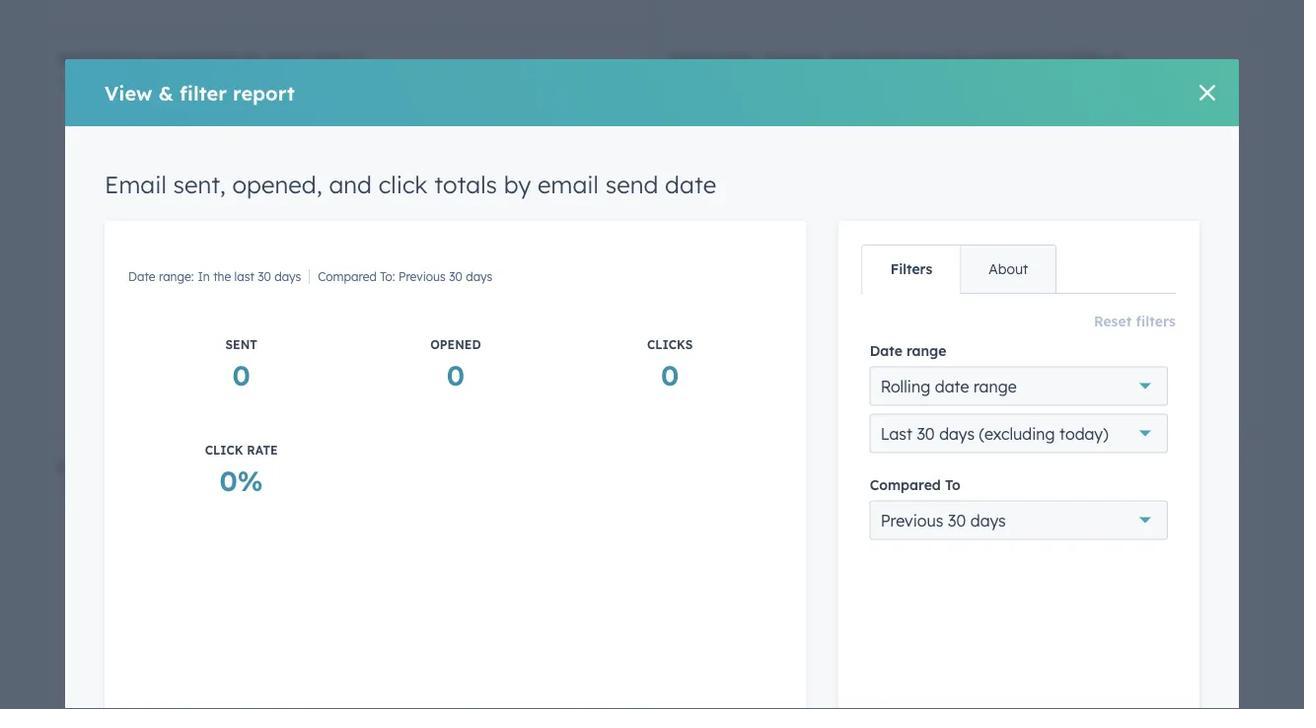 Task type: locate. For each thing, give the bounding box(es) containing it.
0 button down sent
[[232, 356, 251, 394]]

0 vertical spatial report
[[233, 80, 295, 105]]

0 button for sent 0
[[232, 356, 251, 394]]

365 inside new contact conversions from ads "element"
[[799, 483, 818, 497]]

0 vertical spatial and
[[829, 50, 859, 70]]

1 horizontal spatial 365
[[799, 483, 818, 497]]

click inside click rate 0%
[[205, 443, 243, 458]]

0 vertical spatial range
[[907, 342, 947, 359]]

frequency: for frequency: monthly
[[865, 483, 926, 497]]

previous down form submission totals element
[[939, 76, 987, 91]]

1 horizontal spatial compared to: previous 30 days
[[859, 76, 1034, 91]]

by
[[243, 50, 263, 70], [955, 50, 974, 70], [504, 170, 531, 199], [134, 457, 153, 476]]

frequency: for frequency:
[[255, 483, 316, 497]]

range:
[[90, 76, 125, 91], [700, 76, 735, 91], [159, 269, 194, 284], [90, 483, 125, 497]]

tab list
[[862, 245, 1057, 294]]

0 inside opened 0
[[447, 358, 465, 392]]

0 for opened 0
[[447, 358, 465, 392]]

conversions
[[773, 457, 867, 476]]

click rate
[[733, 250, 806, 265]]

monthly
[[930, 483, 974, 497]]

email inside dialog
[[105, 170, 167, 199]]

email sent, opened, and click totals by email send date down form submission totals element
[[669, 50, 1106, 70]]

send
[[1028, 50, 1065, 70], [606, 170, 659, 199]]

2 horizontal spatial date
[[1070, 50, 1106, 70]]

2 365 from the left
[[799, 483, 818, 497]]

date
[[1070, 50, 1106, 70], [665, 170, 717, 199], [935, 377, 970, 396]]

reset filters
[[1095, 313, 1176, 330]]

to: inside email sent, opened, and click totals by email send date element
[[921, 76, 936, 91]]

compared down you don't have any emails to report on yet.
[[318, 269, 377, 284]]

30 inside last 30 days (excluding today) popup button
[[917, 424, 935, 444]]

0 button down clicks
[[661, 356, 679, 394]]

1 horizontal spatial 0 button
[[447, 356, 465, 394]]

to: down the to
[[380, 269, 395, 284]]

0 horizontal spatial compared to: previous 30 days
[[318, 269, 493, 284]]

0 inside sent 0
[[232, 358, 251, 392]]

view
[[105, 80, 152, 105]]

0 horizontal spatial email
[[145, 50, 189, 70]]

click rate 0%
[[205, 443, 278, 498]]

0 vertical spatial previous
[[939, 76, 987, 91]]

report inside the 'marketing email totals by open rate' "element"
[[399, 249, 439, 267]]

0 horizontal spatial and
[[329, 170, 372, 199]]

totals up 'yet.'
[[435, 170, 498, 199]]

0 for clicks 0
[[661, 358, 679, 392]]

compared down form submission totals element
[[859, 76, 918, 91]]

about link
[[961, 246, 1056, 293]]

date
[[59, 76, 86, 91], [669, 76, 696, 91], [128, 269, 156, 284], [870, 342, 903, 359], [59, 483, 86, 497]]

date range: in the last 30 days inside email sent, opened, and click totals by email send date element
[[669, 76, 842, 91]]

view & filter report
[[105, 80, 295, 105]]

report down "open"
[[233, 80, 295, 105]]

0 horizontal spatial totals
[[194, 50, 238, 70]]

days inside ad clicks by social network element
[[212, 483, 238, 497]]

to: inside dialog
[[380, 269, 395, 284]]

previous down on
[[399, 269, 446, 284]]

last
[[881, 424, 913, 444]]

days inside the 'marketing email totals by open rate' "element"
[[205, 76, 232, 91]]

0 horizontal spatial range
[[907, 342, 947, 359]]

rate inside click rate 0%
[[247, 443, 278, 458]]

1 365 from the left
[[189, 483, 208, 497]]

365
[[189, 483, 208, 497], [799, 483, 818, 497]]

days
[[205, 76, 232, 91], [815, 76, 842, 91], [1007, 76, 1034, 91], [275, 269, 301, 284], [466, 269, 493, 284], [940, 424, 975, 444], [212, 483, 238, 497], [822, 483, 848, 497], [971, 511, 1006, 531]]

1 horizontal spatial range
[[974, 377, 1017, 396]]

365 down new contact conversions from ads
[[799, 483, 818, 497]]

0 for sent 0
[[232, 358, 251, 392]]

0%
[[220, 463, 263, 498]]

0 vertical spatial date
[[1070, 50, 1106, 70]]

email
[[669, 50, 714, 70], [105, 170, 167, 199]]

click inside email sent, opened, and click totals by email send date element
[[864, 50, 900, 70]]

0 horizontal spatial send
[[606, 170, 659, 199]]

2 horizontal spatial 0
[[661, 358, 679, 392]]

1 0 button from the left
[[232, 356, 251, 394]]

2 frequency: from the left
[[865, 483, 926, 497]]

date inside the 'marketing email totals by open rate' "element"
[[59, 76, 86, 91]]

compared to: previous 30 days down the to
[[318, 269, 493, 284]]

0 button
[[232, 356, 251, 394], [447, 356, 465, 394], [661, 356, 679, 394]]

0 horizontal spatial to:
[[380, 269, 395, 284]]

1 horizontal spatial date
[[935, 377, 970, 396]]

frequency: down from
[[865, 483, 926, 497]]

email inside the 'marketing email totals by open rate' "element"
[[145, 50, 189, 70]]

1 horizontal spatial rate
[[312, 50, 344, 70]]

click for click rate
[[733, 250, 771, 265]]

to
[[946, 476, 961, 494]]

ad
[[59, 457, 80, 476]]

1 vertical spatial email sent, opened, and click totals by email send date
[[105, 170, 717, 199]]

0 horizontal spatial frequency:
[[255, 483, 316, 497]]

today)
[[1060, 424, 1109, 444]]

3 0 from the left
[[661, 358, 679, 392]]

1 0 from the left
[[232, 358, 251, 392]]

click
[[733, 250, 771, 265], [205, 443, 243, 458]]

frequency:
[[255, 483, 316, 497], [865, 483, 926, 497]]

email sent, opened, and click totals by email send date up the to
[[105, 170, 717, 199]]

date inside email sent, opened, and click totals by email send date element
[[669, 76, 696, 91]]

opened 0
[[430, 338, 481, 392]]

0 horizontal spatial click
[[205, 443, 243, 458]]

0 horizontal spatial email
[[105, 170, 167, 199]]

0 vertical spatial send
[[1028, 50, 1065, 70]]

0 horizontal spatial date
[[665, 170, 717, 199]]

0 horizontal spatial 365
[[189, 483, 208, 497]]

365 inside ad clicks by social network element
[[189, 483, 208, 497]]

frequency: inside ad clicks by social network element
[[255, 483, 316, 497]]

new contact conversions from ads
[[669, 457, 943, 476]]

1 horizontal spatial frequency:
[[865, 483, 926, 497]]

365 down social
[[189, 483, 208, 497]]

frequency: down network at the bottom of page
[[255, 483, 316, 497]]

1 vertical spatial to:
[[380, 269, 395, 284]]

30
[[189, 76, 202, 91], [799, 76, 812, 91], [990, 76, 1004, 91], [258, 269, 271, 284], [449, 269, 463, 284], [917, 424, 935, 444], [949, 511, 967, 531]]

previous 30 days button
[[870, 501, 1169, 540]]

1 vertical spatial date
[[665, 170, 717, 199]]

email sent, opened, and click totals by email send date inside dialog
[[105, 170, 717, 199]]

3 0 button from the left
[[661, 356, 679, 394]]

about
[[989, 261, 1029, 278]]

1 vertical spatial sent,
[[173, 170, 226, 199]]

dialog
[[65, 59, 1240, 710]]

1 horizontal spatial click
[[733, 250, 771, 265]]

2 0 button from the left
[[447, 356, 465, 394]]

you
[[208, 249, 232, 267]]

2 vertical spatial previous
[[881, 511, 944, 531]]

any
[[308, 249, 332, 267]]

compared to: previous 30 days inside email sent, opened, and click totals by email send date element
[[859, 76, 1034, 91]]

frequency: monthly
[[865, 483, 974, 497]]

0 vertical spatial rate
[[312, 50, 344, 70]]

network
[[209, 457, 273, 476]]

1 vertical spatial click
[[205, 443, 243, 458]]

0
[[232, 358, 251, 392], [447, 358, 465, 392], [661, 358, 679, 392]]

1 vertical spatial compared
[[318, 269, 377, 284]]

2 vertical spatial date
[[935, 377, 970, 396]]

1 horizontal spatial report
[[399, 249, 439, 267]]

0 vertical spatial email sent, opened, and click totals by email send date
[[669, 50, 1106, 70]]

form submission totals element
[[657, 0, 1257, 27]]

0 down opened
[[447, 358, 465, 392]]

0 vertical spatial email
[[669, 50, 714, 70]]

30 inside previous 30 days popup button
[[949, 511, 967, 531]]

previous down "frequency: monthly"
[[881, 511, 944, 531]]

1 vertical spatial range
[[974, 377, 1017, 396]]

rate for click rate
[[775, 250, 806, 265]]

click down form submission totals element
[[864, 50, 900, 70]]

have
[[273, 249, 304, 267]]

from
[[872, 457, 910, 476]]

2 horizontal spatial rate
[[775, 250, 806, 265]]

date range: in the last 30 days inside the 'marketing email totals by open rate' "element"
[[59, 76, 232, 91]]

in the last 365 days
[[739, 483, 848, 497]]

range
[[907, 342, 947, 359], [974, 377, 1017, 396]]

0 horizontal spatial 0 button
[[232, 356, 251, 394]]

0 horizontal spatial sent,
[[173, 170, 226, 199]]

0 button down opened
[[447, 356, 465, 394]]

the
[[144, 76, 162, 91], [754, 76, 772, 91], [213, 269, 231, 284], [144, 483, 162, 497], [754, 483, 772, 497]]

1 vertical spatial opened,
[[232, 170, 322, 199]]

1 vertical spatial send
[[606, 170, 659, 199]]

0 horizontal spatial rate
[[247, 443, 278, 458]]

totals
[[194, 50, 238, 70], [905, 50, 950, 70], [435, 170, 498, 199]]

1 horizontal spatial sent,
[[719, 50, 756, 70]]

0 horizontal spatial click
[[379, 170, 428, 199]]

1 vertical spatial report
[[399, 249, 439, 267]]

previous
[[939, 76, 987, 91], [399, 269, 446, 284], [881, 511, 944, 531]]

0 horizontal spatial 0
[[232, 358, 251, 392]]

compared to: previous 30 days
[[859, 76, 1034, 91], [318, 269, 493, 284]]

clicks
[[85, 457, 129, 476]]

totals up filter
[[194, 50, 238, 70]]

1 vertical spatial click
[[379, 170, 428, 199]]

1 horizontal spatial to:
[[921, 76, 936, 91]]

opened,
[[761, 50, 824, 70], [232, 170, 322, 199]]

report
[[233, 80, 295, 105], [399, 249, 439, 267]]

to:
[[921, 76, 936, 91], [380, 269, 395, 284]]

0 vertical spatial click
[[733, 250, 771, 265]]

1 vertical spatial compared to: previous 30 days
[[318, 269, 493, 284]]

range up rolling
[[907, 342, 947, 359]]

totals down form submission totals element
[[905, 50, 950, 70]]

0 down sent
[[232, 358, 251, 392]]

report inside dialog
[[233, 80, 295, 105]]

rate inside email sent, opened, and click totals by email send date element
[[775, 250, 806, 265]]

in
[[129, 76, 141, 91], [739, 76, 751, 91], [198, 269, 210, 284], [129, 483, 141, 497], [739, 483, 751, 497]]

the inside new contact conversions from ads "element"
[[754, 483, 772, 497]]

1 horizontal spatial opened,
[[761, 50, 824, 70]]

0 horizontal spatial report
[[233, 80, 295, 105]]

email sent, opened, and click totals by email send date
[[669, 50, 1106, 70], [105, 170, 717, 199]]

sent
[[226, 338, 258, 352]]

to: down form submission totals element
[[921, 76, 936, 91]]

compared to: previous 30 days down form submission totals element
[[859, 76, 1034, 91]]

rate
[[312, 50, 344, 70], [775, 250, 806, 265], [247, 443, 278, 458]]

report right the to
[[399, 249, 439, 267]]

frequency: inside new contact conversions from ads "element"
[[865, 483, 926, 497]]

2 vertical spatial rate
[[247, 443, 278, 458]]

1 horizontal spatial click
[[864, 50, 900, 70]]

click
[[864, 50, 900, 70], [379, 170, 428, 199]]

2 vertical spatial compared
[[870, 476, 941, 494]]

in inside new contact conversions from ads "element"
[[739, 483, 751, 497]]

1 horizontal spatial 0
[[447, 358, 465, 392]]

date range: in the last 30 days
[[59, 76, 232, 91], [669, 76, 842, 91], [128, 269, 301, 284]]

last
[[165, 76, 185, 91], [775, 76, 795, 91], [235, 269, 254, 284], [165, 483, 185, 497], [775, 483, 795, 497]]

click up the to
[[379, 170, 428, 199]]

rolling date range button
[[870, 367, 1169, 406]]

compared
[[859, 76, 918, 91], [318, 269, 377, 284], [870, 476, 941, 494]]

1 vertical spatial and
[[329, 170, 372, 199]]

2 horizontal spatial email
[[979, 50, 1023, 70]]

sent,
[[719, 50, 756, 70], [173, 170, 226, 199]]

in inside "element"
[[129, 76, 141, 91]]

tab list containing filters
[[862, 245, 1057, 294]]

0 vertical spatial click
[[864, 50, 900, 70]]

the inside ad clicks by social network element
[[144, 483, 162, 497]]

previous 30 days
[[881, 511, 1006, 531]]

range up last 30 days (excluding today)
[[974, 377, 1017, 396]]

1 vertical spatial email
[[105, 170, 167, 199]]

2 horizontal spatial 0 button
[[661, 356, 679, 394]]

1 vertical spatial rate
[[775, 250, 806, 265]]

0 down clicks
[[661, 358, 679, 392]]

2 0 from the left
[[447, 358, 465, 392]]

email
[[145, 50, 189, 70], [979, 50, 1023, 70], [538, 170, 599, 199]]

close image
[[1200, 85, 1216, 101]]

open
[[268, 50, 307, 70]]

last inside the 'marketing email totals by open rate' "element"
[[165, 76, 185, 91]]

0 vertical spatial opened,
[[761, 50, 824, 70]]

1 frequency: from the left
[[255, 483, 316, 497]]

0 vertical spatial compared to: previous 30 days
[[859, 76, 1034, 91]]

0 vertical spatial to:
[[921, 76, 936, 91]]

filters link
[[863, 246, 961, 293]]

compared down from
[[870, 476, 941, 494]]

new contact conversions from ads element
[[657, 443, 1257, 710]]

and
[[829, 50, 859, 70], [329, 170, 372, 199]]

by inside "element"
[[243, 50, 263, 70]]

sent, inside dialog
[[173, 170, 226, 199]]

date range
[[870, 342, 947, 359]]

0 vertical spatial compared
[[859, 76, 918, 91]]

totals inside "element"
[[194, 50, 238, 70]]

0 inside clicks 0
[[661, 358, 679, 392]]

reset
[[1095, 313, 1132, 330]]

email inside email sent, opened, and click totals by email send date element
[[979, 50, 1023, 70]]



Task type: describe. For each thing, give the bounding box(es) containing it.
emails
[[336, 249, 378, 267]]

last inside new contact conversions from ads "element"
[[775, 483, 795, 497]]

compared to: previous 30 days inside dialog
[[318, 269, 493, 284]]

1 vertical spatial previous
[[399, 269, 446, 284]]

marketing
[[59, 50, 140, 70]]

1 horizontal spatial totals
[[435, 170, 498, 199]]

dialog containing 0
[[65, 59, 1240, 710]]

rate inside "element"
[[312, 50, 344, 70]]

by inside dialog
[[504, 170, 531, 199]]

(excluding
[[980, 424, 1056, 444]]

0% button
[[220, 462, 263, 499]]

filter
[[180, 80, 227, 105]]

last 30 days (excluding today) button
[[870, 414, 1169, 454]]

clicks 0
[[647, 338, 693, 392]]

1 horizontal spatial and
[[829, 50, 859, 70]]

marketing email totals by open rate
[[59, 50, 344, 70]]

filters
[[1137, 313, 1176, 330]]

0 vertical spatial sent,
[[719, 50, 756, 70]]

last 30 days (excluding today)
[[881, 424, 1109, 444]]

rolling date range
[[881, 377, 1017, 396]]

rate for click rate 0%
[[247, 443, 278, 458]]

1 horizontal spatial send
[[1028, 50, 1065, 70]]

compared inside email sent, opened, and click totals by email send date element
[[859, 76, 918, 91]]

the inside "element"
[[144, 76, 162, 91]]

range: inside email sent, opened, and click totals by email send date element
[[700, 76, 735, 91]]

date range: in the last 365 days
[[59, 483, 238, 497]]

days inside popup button
[[971, 511, 1006, 531]]

0 button for clicks 0
[[661, 356, 679, 394]]

opened
[[430, 338, 481, 352]]

email sent, opened, and click totals by email send date element
[[657, 37, 1257, 433]]

contact
[[709, 457, 768, 476]]

ad clicks by social network element
[[47, 443, 648, 710]]

ads
[[915, 457, 943, 476]]

30 inside the 'marketing email totals by open rate' "element"
[[189, 76, 202, 91]]

0 horizontal spatial opened,
[[232, 170, 322, 199]]

tab list inside dialog
[[862, 245, 1057, 294]]

you don't have any emails to report on yet.
[[208, 249, 487, 267]]

rolling
[[881, 377, 931, 396]]

ad clicks by social network
[[59, 457, 273, 476]]

1 horizontal spatial email
[[669, 50, 714, 70]]

last inside ad clicks by social network element
[[165, 483, 185, 497]]

in inside dialog
[[198, 269, 210, 284]]

filters
[[891, 261, 933, 278]]

the inside email sent, opened, and click totals by email send date element
[[754, 76, 772, 91]]

marketing email totals by open rate element
[[47, 37, 648, 433]]

0 button for opened 0
[[447, 356, 465, 394]]

new
[[669, 457, 704, 476]]

range: inside ad clicks by social network element
[[90, 483, 125, 497]]

date inside popup button
[[935, 377, 970, 396]]

sent 0
[[226, 338, 258, 392]]

in inside email sent, opened, and click totals by email send date element
[[739, 76, 751, 91]]

days inside popup button
[[940, 424, 975, 444]]

days inside new contact conversions from ads "element"
[[822, 483, 848, 497]]

don't
[[236, 249, 269, 267]]

to
[[382, 249, 395, 267]]

date range: in the last 30 days inside dialog
[[128, 269, 301, 284]]

click for click rate 0%
[[205, 443, 243, 458]]

clicks
[[647, 338, 693, 352]]

social
[[158, 457, 204, 476]]

yet.
[[463, 249, 487, 267]]

previous inside previous 30 days popup button
[[881, 511, 944, 531]]

last inside email sent, opened, and click totals by email send date element
[[775, 76, 795, 91]]

2 horizontal spatial totals
[[905, 50, 950, 70]]

compared to
[[870, 476, 961, 494]]

in inside ad clicks by social network element
[[129, 483, 141, 497]]

reset filters button
[[1095, 310, 1176, 334]]

and inside dialog
[[329, 170, 372, 199]]

on
[[443, 249, 460, 267]]

date inside ad clicks by social network element
[[59, 483, 86, 497]]

1 horizontal spatial email
[[538, 170, 599, 199]]

previous inside email sent, opened, and click totals by email send date element
[[939, 76, 987, 91]]

&
[[159, 80, 174, 105]]

range inside popup button
[[974, 377, 1017, 396]]

range: inside the 'marketing email totals by open rate' "element"
[[90, 76, 125, 91]]



Task type: vqa. For each thing, say whether or not it's contained in the screenshot.
bottom range
yes



